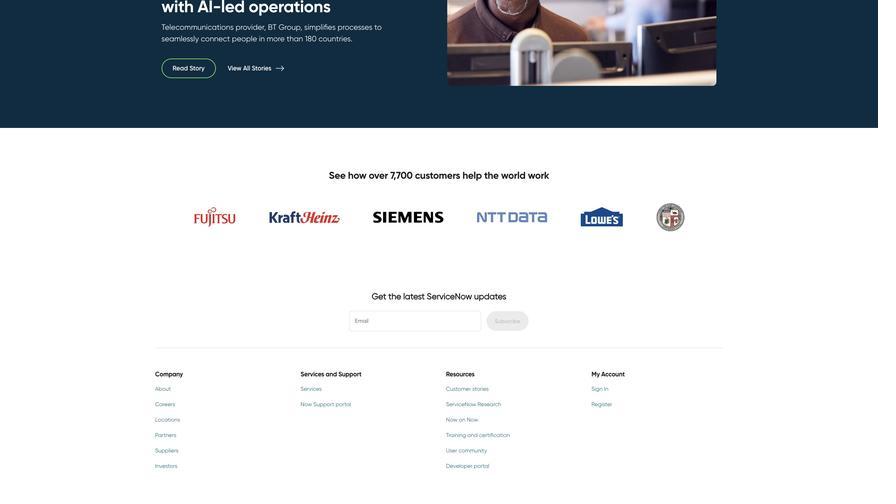 Task type: vqa. For each thing, say whether or not it's contained in the screenshot.
left your
no



Task type: locate. For each thing, give the bounding box(es) containing it.
0 vertical spatial and
[[326, 371, 337, 379]]

support
[[339, 371, 362, 379], [314, 401, 335, 408]]

0 vertical spatial portal
[[336, 401, 351, 408]]

2 services from the top
[[301, 386, 322, 393]]

and for services
[[326, 371, 337, 379]]

about link
[[155, 385, 284, 394]]

portal down services 'link'
[[336, 401, 351, 408]]

1 vertical spatial services
[[301, 386, 322, 393]]

community
[[459, 448, 488, 454]]

and up now support portal
[[326, 371, 337, 379]]

1 horizontal spatial portal
[[474, 463, 490, 470]]

developer
[[446, 463, 473, 470]]

investors
[[155, 463, 178, 470]]

portal
[[336, 401, 351, 408], [474, 463, 490, 470]]

the
[[389, 292, 402, 302]]

support down services and support
[[314, 401, 335, 408]]

my account
[[592, 371, 625, 379]]

0 horizontal spatial now
[[301, 401, 312, 408]]

1 vertical spatial support
[[314, 401, 335, 408]]

services inside 'link'
[[301, 386, 322, 393]]

stories
[[473, 386, 489, 393]]

and up community
[[468, 432, 478, 439]]

account
[[602, 371, 625, 379]]

portal down community
[[474, 463, 490, 470]]

and
[[326, 371, 337, 379], [468, 432, 478, 439]]

services
[[301, 371, 325, 379], [301, 386, 322, 393]]

customer stories link
[[446, 385, 575, 394]]

1 vertical spatial portal
[[474, 463, 490, 470]]

1 horizontal spatial support
[[339, 371, 362, 379]]

1 horizontal spatial now
[[446, 417, 458, 423]]

now
[[301, 401, 312, 408], [446, 417, 458, 423], [467, 417, 479, 423]]

portal inside developer portal link
[[474, 463, 490, 470]]

certification
[[480, 432, 510, 439]]

my
[[592, 371, 600, 379]]

servicenow
[[427, 292, 472, 302], [446, 401, 477, 408]]

now support portal
[[301, 401, 351, 408]]

0 horizontal spatial support
[[314, 401, 335, 408]]

portal inside 'now support portal' link
[[336, 401, 351, 408]]

services for services and support
[[301, 371, 325, 379]]

0 vertical spatial services
[[301, 371, 325, 379]]

servicenow research
[[446, 401, 502, 408]]

1 vertical spatial servicenow
[[446, 401, 477, 408]]

0 horizontal spatial and
[[326, 371, 337, 379]]

0 vertical spatial support
[[339, 371, 362, 379]]

1 services from the top
[[301, 371, 325, 379]]

customer
[[446, 386, 471, 393]]

training and certification
[[446, 432, 510, 439]]

1 horizontal spatial and
[[468, 432, 478, 439]]

now on now
[[446, 417, 479, 423]]

subscribe button
[[487, 312, 529, 331]]

partners
[[155, 432, 176, 439]]

get the latest servicenow updates
[[372, 292, 507, 302]]

sign
[[592, 386, 603, 393]]

1 vertical spatial and
[[468, 432, 478, 439]]

customer stories
[[446, 386, 489, 393]]

suppliers
[[155, 448, 179, 454]]

0 horizontal spatial portal
[[336, 401, 351, 408]]

support up services 'link'
[[339, 371, 362, 379]]



Task type: describe. For each thing, give the bounding box(es) containing it.
now on now link
[[446, 416, 575, 425]]

latest
[[404, 292, 425, 302]]

in
[[605, 386, 609, 393]]

now for now support portal
[[301, 401, 312, 408]]

on
[[459, 417, 466, 423]]

register
[[592, 401, 613, 408]]

register link
[[592, 401, 721, 409]]

resources
[[446, 371, 475, 379]]

suppliers link
[[155, 447, 284, 455]]

research
[[478, 401, 502, 408]]

and for training
[[468, 432, 478, 439]]

training
[[446, 432, 466, 439]]

sign in
[[592, 386, 609, 393]]

now support portal link
[[301, 401, 430, 409]]

0 vertical spatial servicenow
[[427, 292, 472, 302]]

user community link
[[446, 447, 575, 455]]

locations
[[155, 417, 180, 423]]

sign in link
[[592, 385, 721, 394]]

services and support
[[301, 371, 362, 379]]

Email text field
[[350, 312, 481, 331]]

services link
[[301, 385, 430, 394]]

partners link
[[155, 432, 284, 440]]

about
[[155, 386, 171, 393]]

services for services
[[301, 386, 322, 393]]

servicenow research link
[[446, 401, 575, 409]]

updates
[[475, 292, 507, 302]]

now for now on now
[[446, 417, 458, 423]]

2 horizontal spatial now
[[467, 417, 479, 423]]

subscribe
[[495, 318, 521, 325]]

developer portal
[[446, 463, 490, 470]]

careers link
[[155, 401, 284, 409]]

investors link
[[155, 462, 284, 471]]

locations link
[[155, 416, 284, 425]]

company
[[155, 371, 183, 379]]

careers
[[155, 401, 175, 408]]

developer portal link
[[446, 462, 575, 471]]

user
[[446, 448, 458, 454]]

get
[[372, 292, 387, 302]]

user community
[[446, 448, 488, 454]]

training and certification link
[[446, 432, 575, 440]]



